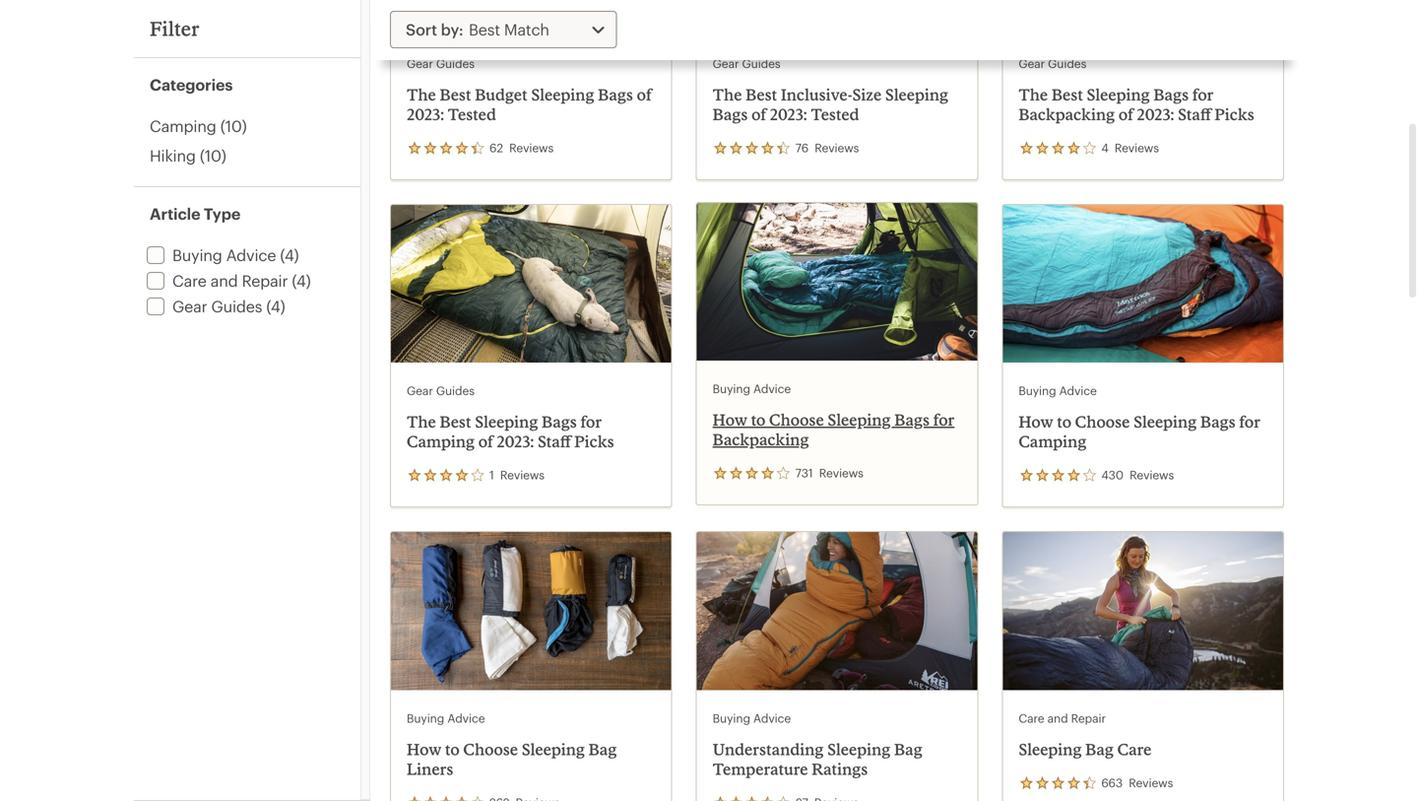 Task type: locate. For each thing, give the bounding box(es) containing it.
2023: inside the best inclusive-size sleeping bags of 2023: tested
[[770, 105, 808, 124]]

choose inside how to choose sleeping bags for camping
[[1076, 413, 1131, 431]]

how inside how to choose sleeping bags for backpacking
[[713, 411, 748, 429]]

guides up the best inclusive-size sleeping bags of 2023: tested
[[742, 56, 781, 71]]

best inside the best sleeping bags for camping of 2023: staff picks
[[440, 413, 472, 431]]

best for the best sleeping bags for backpacking of 2023: staff picks
[[1052, 85, 1084, 104]]

(4)
[[280, 246, 299, 264], [292, 271, 311, 290], [266, 297, 285, 315]]

0 vertical spatial and
[[211, 271, 238, 290]]

bags inside "the best budget sleeping bags of 2023: tested"
[[598, 85, 634, 104]]

budget
[[475, 85, 528, 104]]

2023: inside "the best budget sleeping bags of 2023: tested"
[[407, 105, 444, 124]]

picks inside the best sleeping bags for camping of 2023: staff picks
[[575, 432, 615, 451]]

of inside the best sleeping bags for camping of 2023: staff picks
[[479, 432, 493, 451]]

guides up "the best budget sleeping bags of 2023: tested"
[[436, 56, 475, 71]]

choose for camping
[[1076, 413, 1131, 431]]

1 vertical spatial picks
[[575, 432, 615, 451]]

reviews right 663
[[1129, 775, 1174, 790]]

0 horizontal spatial to
[[445, 740, 460, 759]]

temperature
[[713, 760, 809, 778]]

the inside the best sleeping bags for backpacking of 2023: staff picks
[[1019, 85, 1049, 104]]

reviews right 62
[[510, 141, 554, 155]]

of
[[637, 85, 652, 104], [752, 105, 767, 124], [1119, 105, 1134, 124], [479, 432, 493, 451]]

1 horizontal spatial to
[[752, 411, 766, 429]]

choose
[[770, 411, 825, 429], [1076, 413, 1131, 431], [463, 740, 518, 759]]

best for the best sleeping bags for camping of 2023: staff picks
[[440, 413, 472, 431]]

0 vertical spatial (10)
[[220, 117, 247, 135]]

understanding sleeping bag temperature ratings
[[713, 740, 923, 778]]

1 tested from the left
[[448, 105, 497, 124]]

care up sleeping bag care
[[1019, 711, 1045, 725]]

guides for the best inclusive-size sleeping bags of 2023: tested
[[742, 56, 781, 71]]

advice up how to choose sleeping bag liners
[[448, 711, 485, 725]]

1 horizontal spatial tested
[[811, 105, 860, 124]]

to inside how to choose sleeping bags for backpacking
[[752, 411, 766, 429]]

advice for understanding sleeping bag temperature ratings
[[754, 711, 791, 725]]

sleeping inside "the best budget sleeping bags of 2023: tested"
[[531, 85, 595, 104]]

the inside the best sleeping bags for camping of 2023: staff picks
[[407, 413, 436, 431]]

guides up the best sleeping bags for backpacking of 2023: staff picks
[[1049, 56, 1087, 71]]

best inside the best inclusive-size sleeping bags of 2023: tested
[[746, 85, 778, 104]]

buying advice
[[713, 382, 791, 396], [1019, 384, 1098, 398], [407, 711, 485, 725], [713, 711, 791, 725]]

sleeping inside the best sleeping bags for camping of 2023: staff picks
[[475, 413, 538, 431]]

care up 663 reviews
[[1118, 740, 1152, 759]]

(10) for camping (10)
[[220, 117, 247, 135]]

(10) right camping link
[[220, 117, 247, 135]]

0 vertical spatial staff
[[1179, 105, 1212, 124]]

663 reviews
[[1102, 775, 1174, 790]]

(4) up care and repair link
[[280, 246, 299, 264]]

tested inside "the best budget sleeping bags of 2023: tested"
[[448, 105, 497, 124]]

of for the best sleeping bags for camping of 2023: staff picks
[[479, 432, 493, 451]]

1 horizontal spatial choose
[[770, 411, 825, 429]]

reviews
[[510, 141, 554, 155], [815, 141, 860, 155], [1115, 141, 1160, 155], [820, 466, 864, 480], [500, 468, 545, 482], [1130, 468, 1175, 482], [1129, 775, 1174, 790]]

the for the best inclusive-size sleeping bags of 2023: tested
[[713, 85, 743, 104]]

0 vertical spatial care
[[172, 271, 207, 290]]

of inside the best sleeping bags for backpacking of 2023: staff picks
[[1119, 105, 1134, 124]]

gear guides
[[407, 56, 475, 71], [713, 56, 781, 71], [1019, 56, 1087, 71], [407, 384, 475, 398]]

choose inside how to choose sleeping bag liners
[[463, 740, 518, 759]]

staff inside the best sleeping bags for backpacking of 2023: staff picks
[[1179, 105, 1212, 124]]

gear inside buying advice (4) care and repair (4) gear guides (4)
[[172, 297, 207, 315]]

buying inside buying advice (4) care and repair (4) gear guides (4)
[[172, 246, 222, 264]]

reviews right "1"
[[500, 468, 545, 482]]

buying for how to choose sleeping bags for camping
[[1019, 384, 1057, 398]]

buying
[[172, 246, 222, 264], [713, 382, 751, 396], [1019, 384, 1057, 398], [407, 711, 445, 725], [713, 711, 751, 725]]

article
[[150, 204, 200, 223]]

type
[[204, 204, 241, 223]]

choose for backpacking
[[770, 411, 825, 429]]

repair up sleeping bag care
[[1072, 711, 1107, 725]]

bags inside the best sleeping bags for camping of 2023: staff picks
[[542, 413, 577, 431]]

2 bag from the left
[[895, 740, 923, 759]]

picks inside the best sleeping bags for backpacking of 2023: staff picks
[[1215, 105, 1255, 124]]

liners
[[407, 760, 454, 778]]

guides up the best sleeping bags for camping of 2023: staff picks
[[436, 384, 475, 398]]

1 horizontal spatial camping
[[407, 432, 475, 451]]

picks
[[1215, 105, 1255, 124], [575, 432, 615, 451]]

bags inside the best sleeping bags for backpacking of 2023: staff picks
[[1154, 85, 1190, 104]]

staff inside the best sleeping bags for camping of 2023: staff picks
[[538, 432, 571, 451]]

0 horizontal spatial care
[[172, 271, 207, 290]]

the inside the best inclusive-size sleeping bags of 2023: tested
[[713, 85, 743, 104]]

1 reviews
[[490, 468, 545, 482]]

bag inside how to choose sleeping bag liners
[[589, 740, 617, 759]]

best
[[440, 85, 472, 104], [746, 85, 778, 104], [1052, 85, 1084, 104], [440, 413, 472, 431]]

1 vertical spatial staff
[[538, 432, 571, 451]]

1 vertical spatial care
[[1019, 711, 1045, 725]]

sleeping inside the best sleeping bags for backpacking of 2023: staff picks
[[1087, 85, 1151, 104]]

the for the best budget sleeping bags of 2023: tested
[[407, 85, 436, 104]]

(4) right care and repair link
[[292, 271, 311, 290]]

camping (10)
[[150, 117, 247, 135]]

backpacking
[[1019, 105, 1116, 124], [713, 430, 810, 449]]

reviews for the best inclusive-size sleeping bags of 2023: tested
[[815, 141, 860, 155]]

0 horizontal spatial backpacking
[[713, 430, 810, 449]]

buying advice up how to choose sleeping bags for backpacking
[[713, 382, 791, 396]]

bags
[[598, 85, 634, 104], [1154, 85, 1190, 104], [713, 105, 748, 124], [895, 411, 930, 429], [542, 413, 577, 431], [1201, 413, 1236, 431]]

advice up understanding
[[754, 711, 791, 725]]

2 horizontal spatial care
[[1118, 740, 1152, 759]]

4 reviews
[[1102, 141, 1160, 155]]

2 horizontal spatial bag
[[1086, 740, 1114, 759]]

to for camping
[[1058, 413, 1072, 431]]

1
[[490, 468, 494, 482]]

inclusive-
[[781, 85, 853, 104]]

0 horizontal spatial staff
[[538, 432, 571, 451]]

2 horizontal spatial choose
[[1076, 413, 1131, 431]]

gear guides up the best sleeping bags for backpacking of 2023: staff picks
[[1019, 56, 1087, 71]]

buying advice for understanding sleeping bag temperature ratings
[[713, 711, 791, 725]]

advice up how to choose sleeping bags for camping
[[1060, 384, 1098, 398]]

care up gear guides link
[[172, 271, 207, 290]]

categories
[[150, 75, 233, 94]]

0 vertical spatial picks
[[1215, 105, 1255, 124]]

repair
[[242, 271, 288, 290], [1072, 711, 1107, 725]]

0 horizontal spatial how
[[407, 740, 442, 759]]

and
[[211, 271, 238, 290], [1048, 711, 1069, 725]]

2023: inside the best sleeping bags for backpacking of 2023: staff picks
[[1138, 105, 1175, 124]]

gear guides up the best inclusive-size sleeping bags of 2023: tested
[[713, 56, 781, 71]]

2 horizontal spatial to
[[1058, 413, 1072, 431]]

2023:
[[407, 105, 444, 124], [770, 105, 808, 124], [1138, 105, 1175, 124], [497, 432, 534, 451]]

backpacking up 731
[[713, 430, 810, 449]]

to inside how to choose sleeping bags for camping
[[1058, 413, 1072, 431]]

2023: inside the best sleeping bags for camping of 2023: staff picks
[[497, 432, 534, 451]]

of inside the best inclusive-size sleeping bags of 2023: tested
[[752, 105, 767, 124]]

the
[[407, 85, 436, 104], [713, 85, 743, 104], [1019, 85, 1049, 104], [407, 413, 436, 431]]

advice up how to choose sleeping bags for backpacking
[[754, 382, 791, 396]]

gear guides up "the best budget sleeping bags of 2023: tested"
[[407, 56, 475, 71]]

camping inside the best sleeping bags for camping of 2023: staff picks
[[407, 432, 475, 451]]

care and repair link
[[143, 271, 288, 290]]

1 bag from the left
[[589, 740, 617, 759]]

1 horizontal spatial and
[[1048, 711, 1069, 725]]

how for camping
[[1019, 413, 1054, 431]]

hiking
[[150, 146, 196, 165]]

reviews right 4
[[1115, 141, 1160, 155]]

0 vertical spatial backpacking
[[1019, 105, 1116, 124]]

article type
[[150, 204, 241, 223]]

tested down the budget
[[448, 105, 497, 124]]

0 vertical spatial repair
[[242, 271, 288, 290]]

2 horizontal spatial camping
[[1019, 432, 1087, 451]]

the best inclusive-size sleeping bags of 2023: tested
[[713, 85, 949, 124]]

1 horizontal spatial picks
[[1215, 105, 1255, 124]]

to for backpacking
[[752, 411, 766, 429]]

care and repair
[[1019, 711, 1107, 725]]

buying advice up how to choose sleeping bags for camping
[[1019, 384, 1098, 398]]

advice up care and repair link
[[226, 246, 276, 264]]

1 horizontal spatial backpacking
[[1019, 105, 1116, 124]]

tested down inclusive-
[[811, 105, 860, 124]]

gear
[[407, 56, 433, 71], [713, 56, 739, 71], [1019, 56, 1046, 71], [172, 297, 207, 315], [407, 384, 433, 398]]

advice inside buying advice (4) care and repair (4) gear guides (4)
[[226, 246, 276, 264]]

gear guides for the best budget sleeping bags of 2023: tested
[[407, 56, 475, 71]]

for inside the best sleeping bags for camping of 2023: staff picks
[[581, 413, 602, 431]]

1 horizontal spatial staff
[[1179, 105, 1212, 124]]

tested
[[448, 105, 497, 124], [811, 105, 860, 124]]

sleeping
[[531, 85, 595, 104], [886, 85, 949, 104], [1087, 85, 1151, 104], [828, 411, 891, 429], [475, 413, 538, 431], [1134, 413, 1198, 431], [522, 740, 585, 759], [828, 740, 891, 759], [1019, 740, 1082, 759]]

gear guides for the best sleeping bags for camping of 2023: staff picks
[[407, 384, 475, 398]]

1 vertical spatial backpacking
[[713, 430, 810, 449]]

(4) down care and repair link
[[266, 297, 285, 315]]

of for the best sleeping bags for backpacking of 2023: staff picks
[[1119, 105, 1134, 124]]

(10) down camping (10)
[[200, 146, 226, 165]]

the best sleeping bags for camping of 2023: staff picks
[[407, 413, 615, 451]]

0 horizontal spatial bag
[[589, 740, 617, 759]]

guides for the best sleeping bags for backpacking of 2023: staff picks
[[1049, 56, 1087, 71]]

buying advice up understanding
[[713, 711, 791, 725]]

reviews for sleeping bag care
[[1129, 775, 1174, 790]]

picks for the best sleeping bags for camping of 2023: staff picks
[[575, 432, 615, 451]]

backpacking up 4
[[1019, 105, 1116, 124]]

how inside how to choose sleeping bags for camping
[[1019, 413, 1054, 431]]

gear guides for the best inclusive-size sleeping bags of 2023: tested
[[713, 56, 781, 71]]

0 horizontal spatial picks
[[575, 432, 615, 451]]

to
[[752, 411, 766, 429], [1058, 413, 1072, 431], [445, 740, 460, 759]]

advice for how to choose sleeping bags for backpacking
[[754, 382, 791, 396]]

1 horizontal spatial bag
[[895, 740, 923, 759]]

camping
[[150, 117, 216, 135], [407, 432, 475, 451], [1019, 432, 1087, 451]]

best for the best budget sleeping bags of 2023: tested
[[440, 85, 472, 104]]

1 horizontal spatial how
[[713, 411, 748, 429]]

gear for the best sleeping bags for camping of 2023: staff picks
[[407, 384, 433, 398]]

guides
[[436, 56, 475, 71], [742, 56, 781, 71], [1049, 56, 1087, 71], [211, 297, 262, 315], [436, 384, 475, 398]]

reviews for how to choose sleeping bags for backpacking
[[820, 466, 864, 480]]

2 tested from the left
[[811, 105, 860, 124]]

1 vertical spatial (10)
[[200, 146, 226, 165]]

best inside "the best budget sleeping bags of 2023: tested"
[[440, 85, 472, 104]]

staff for the best sleeping bags for backpacking of 2023: staff picks
[[1179, 105, 1212, 124]]

1 vertical spatial and
[[1048, 711, 1069, 725]]

reviews right 76
[[815, 141, 860, 155]]

tested inside the best inclusive-size sleeping bags of 2023: tested
[[811, 105, 860, 124]]

buying advice up liners
[[407, 711, 485, 725]]

reviews right 731
[[820, 466, 864, 480]]

0 horizontal spatial choose
[[463, 740, 518, 759]]

62 reviews
[[490, 141, 554, 155]]

and down buying advice link
[[211, 271, 238, 290]]

bag
[[589, 740, 617, 759], [895, 740, 923, 759], [1086, 740, 1114, 759]]

choose inside how to choose sleeping bags for backpacking
[[770, 411, 825, 429]]

(10) for hiking (10)
[[200, 146, 226, 165]]

reviews for how to choose sleeping bags for camping
[[1130, 468, 1175, 482]]

1 horizontal spatial repair
[[1072, 711, 1107, 725]]

advice
[[226, 246, 276, 264], [754, 382, 791, 396], [1060, 384, 1098, 398], [448, 711, 485, 725], [754, 711, 791, 725]]

and up sleeping bag care
[[1048, 711, 1069, 725]]

(10)
[[220, 117, 247, 135], [200, 146, 226, 165]]

guides down care and repair link
[[211, 297, 262, 315]]

0 horizontal spatial repair
[[242, 271, 288, 290]]

backpacking inside how to choose sleeping bags for backpacking
[[713, 430, 810, 449]]

reviews right 430
[[1130, 468, 1175, 482]]

best inside the best sleeping bags for backpacking of 2023: staff picks
[[1052, 85, 1084, 104]]

0 horizontal spatial and
[[211, 271, 238, 290]]

2 horizontal spatial how
[[1019, 413, 1054, 431]]

3 bag from the left
[[1086, 740, 1114, 759]]

the inside "the best budget sleeping bags of 2023: tested"
[[407, 85, 436, 104]]

for
[[1193, 85, 1214, 104], [934, 411, 955, 429], [581, 413, 602, 431], [1240, 413, 1261, 431]]

sleeping bag care
[[1019, 740, 1152, 759]]

best for the best inclusive-size sleeping bags of 2023: tested
[[746, 85, 778, 104]]

sleeping inside the best inclusive-size sleeping bags of 2023: tested
[[886, 85, 949, 104]]

staff
[[1179, 105, 1212, 124], [538, 432, 571, 451]]

gear guides up the best sleeping bags for camping of 2023: staff picks
[[407, 384, 475, 398]]

how
[[713, 411, 748, 429], [1019, 413, 1054, 431], [407, 740, 442, 759]]

guides inside buying advice (4) care and repair (4) gear guides (4)
[[211, 297, 262, 315]]

care
[[172, 271, 207, 290], [1019, 711, 1045, 725], [1118, 740, 1152, 759]]

camping inside how to choose sleeping bags for camping
[[1019, 432, 1087, 451]]

0 horizontal spatial tested
[[448, 105, 497, 124]]

repair down buying advice link
[[242, 271, 288, 290]]



Task type: vqa. For each thing, say whether or not it's contained in the screenshot.
the estimated
no



Task type: describe. For each thing, give the bounding box(es) containing it.
buying advice (4) care and repair (4) gear guides (4)
[[172, 246, 311, 315]]

hiking link
[[150, 146, 196, 165]]

of inside "the best budget sleeping bags of 2023: tested"
[[637, 85, 652, 104]]

4
[[1102, 141, 1109, 155]]

buying for how to choose sleeping bag liners
[[407, 711, 445, 725]]

62
[[490, 141, 503, 155]]

sleeping inside how to choose sleeping bag liners
[[522, 740, 585, 759]]

gear guides link
[[143, 297, 262, 315]]

bag inside "understanding sleeping bag temperature ratings"
[[895, 740, 923, 759]]

bags inside how to choose sleeping bags for camping
[[1201, 413, 1236, 431]]

0 horizontal spatial camping
[[150, 117, 216, 135]]

of for the best inclusive-size sleeping bags of 2023: tested
[[752, 105, 767, 124]]

understanding
[[713, 740, 824, 759]]

76
[[796, 141, 809, 155]]

gear guides for the best sleeping bags for backpacking of 2023: staff picks
[[1019, 56, 1087, 71]]

how inside how to choose sleeping bag liners
[[407, 740, 442, 759]]

0 vertical spatial (4)
[[280, 246, 299, 264]]

buying advice link
[[143, 246, 276, 264]]

buying advice for how to choose sleeping bags for camping
[[1019, 384, 1098, 398]]

size
[[853, 85, 882, 104]]

guides for the best budget sleeping bags of 2023: tested
[[436, 56, 475, 71]]

1 vertical spatial (4)
[[292, 271, 311, 290]]

buying advice for how to choose sleeping bag liners
[[407, 711, 485, 725]]

2023: for the best inclusive-size sleeping bags of 2023: tested
[[770, 105, 808, 124]]

buying advice for how to choose sleeping bags for backpacking
[[713, 382, 791, 396]]

bags inside how to choose sleeping bags for backpacking
[[895, 411, 930, 429]]

reviews for the best budget sleeping bags of 2023: tested
[[510, 141, 554, 155]]

the best sleeping bags for backpacking of 2023: staff picks
[[1019, 85, 1255, 124]]

gear for the best budget sleeping bags of 2023: tested
[[407, 56, 433, 71]]

picks for the best sleeping bags for backpacking of 2023: staff picks
[[1215, 105, 1255, 124]]

how for backpacking
[[713, 411, 748, 429]]

2 vertical spatial (4)
[[266, 297, 285, 315]]

1 horizontal spatial care
[[1019, 711, 1045, 725]]

repair inside buying advice (4) care and repair (4) gear guides (4)
[[242, 271, 288, 290]]

1 vertical spatial repair
[[1072, 711, 1107, 725]]

76 reviews
[[796, 141, 860, 155]]

how to choose sleeping bags for backpacking
[[713, 411, 955, 449]]

and inside buying advice (4) care and repair (4) gear guides (4)
[[211, 271, 238, 290]]

sleeping inside "understanding sleeping bag temperature ratings"
[[828, 740, 891, 759]]

hiking (10)
[[150, 146, 226, 165]]

2 vertical spatial care
[[1118, 740, 1152, 759]]

advice for how to choose sleeping bags for camping
[[1060, 384, 1098, 398]]

filter
[[150, 17, 200, 40]]

care inside buying advice (4) care and repair (4) gear guides (4)
[[172, 271, 207, 290]]

the for the best sleeping bags for camping of 2023: staff picks
[[407, 413, 436, 431]]

731 reviews
[[796, 466, 864, 480]]

reviews for the best sleeping bags for camping of 2023: staff picks
[[500, 468, 545, 482]]

guides for the best sleeping bags for camping of 2023: staff picks
[[436, 384, 475, 398]]

430
[[1102, 468, 1124, 482]]

663
[[1102, 775, 1123, 790]]

to inside how to choose sleeping bag liners
[[445, 740, 460, 759]]

advice for how to choose sleeping bag liners
[[448, 711, 485, 725]]

buying for understanding sleeping bag temperature ratings
[[713, 711, 751, 725]]

430 reviews
[[1102, 468, 1175, 482]]

2023: for the best sleeping bags for camping of 2023: staff picks
[[497, 432, 534, 451]]

for inside the best sleeping bags for backpacking of 2023: staff picks
[[1193, 85, 1214, 104]]

for inside how to choose sleeping bags for camping
[[1240, 413, 1261, 431]]

reviews for the best sleeping bags for backpacking of 2023: staff picks
[[1115, 141, 1160, 155]]

how to choose sleeping bags for camping
[[1019, 413, 1261, 451]]

2023: for the best sleeping bags for backpacking of 2023: staff picks
[[1138, 105, 1175, 124]]

staff for the best sleeping bags for camping of 2023: staff picks
[[538, 432, 571, 451]]

gear for the best sleeping bags for backpacking of 2023: staff picks
[[1019, 56, 1046, 71]]

the for the best sleeping bags for backpacking of 2023: staff picks
[[1019, 85, 1049, 104]]

gear for the best inclusive-size sleeping bags of 2023: tested
[[713, 56, 739, 71]]

the best budget sleeping bags of 2023: tested
[[407, 85, 652, 124]]

ratings
[[812, 760, 868, 778]]

how to choose sleeping bag liners
[[407, 740, 617, 778]]

731
[[796, 466, 814, 480]]

backpacking inside the best sleeping bags for backpacking of 2023: staff picks
[[1019, 105, 1116, 124]]

for inside how to choose sleeping bags for backpacking
[[934, 411, 955, 429]]

bags inside the best inclusive-size sleeping bags of 2023: tested
[[713, 105, 748, 124]]

sleeping inside how to choose sleeping bags for backpacking
[[828, 411, 891, 429]]

buying for how to choose sleeping bags for backpacking
[[713, 382, 751, 396]]

sleeping inside how to choose sleeping bags for camping
[[1134, 413, 1198, 431]]

camping link
[[150, 117, 216, 135]]



